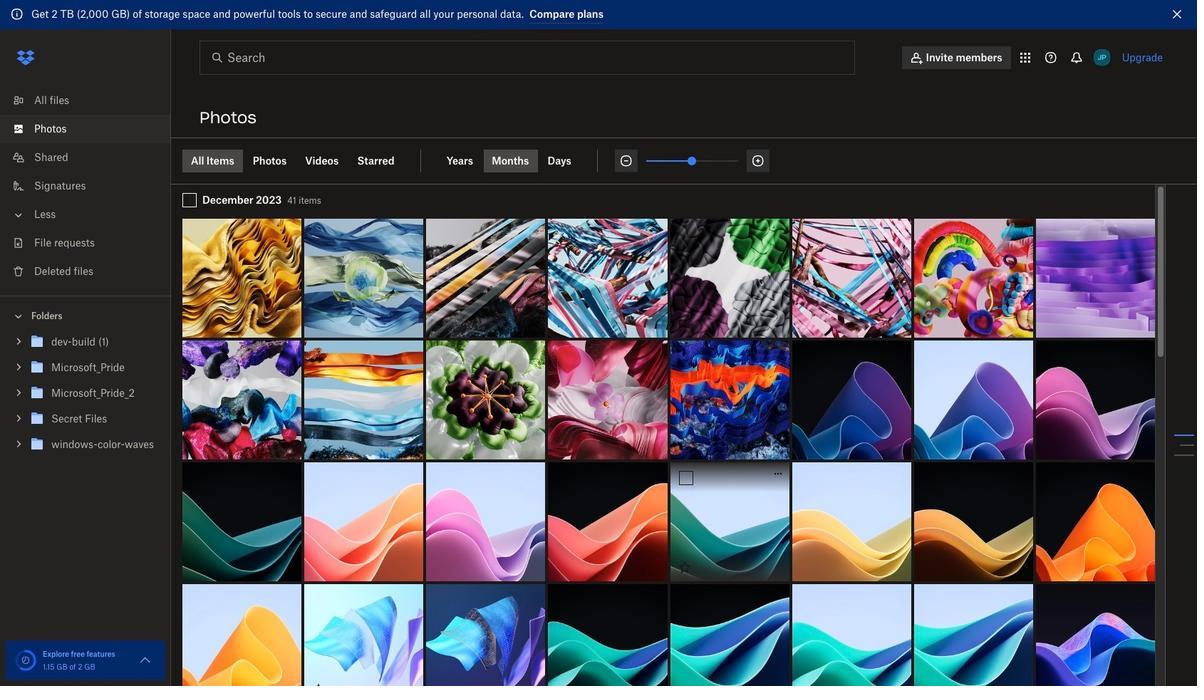 Task type: vqa. For each thing, say whether or not it's contained in the screenshot.
the image - transfeminine_4k.png 12/5/2023, 2:22:40 pm
yes



Task type: locate. For each thing, give the bounding box(es) containing it.
Search in folder "Dropbox" text field
[[227, 49, 826, 66]]

image - sapphic_4k.png 12/5/2023, 2:21:12 pm image
[[549, 341, 668, 460]]

image - 07-green_blue_dm-4k.png 12/5/2023, 2:19:26 pm image
[[671, 585, 790, 687]]

image - 03-devhome_dm-4k.png 12/5/2023, 2:19:35 pm image
[[427, 585, 546, 687]]

image - pridewallpaper.png 12/5/2023, 2:22:29 pm image
[[915, 219, 1034, 338]]

image - 03-blue_purple_lm-4k.png 12/5/2023, 2:20:22 pm image
[[915, 341, 1034, 460]]

group
[[0, 326, 171, 468]]

list item
[[0, 114, 171, 143]]

image - multisexual_4k.png 12/5/2023, 2:22:11 pm image
[[183, 341, 302, 460]]

image - 04-pink_orange_dm-4k.png 12/5/2023, 2:20:04 pm image
[[549, 463, 668, 582]]

tab list
[[183, 149, 421, 172], [438, 149, 598, 172]]

2 tab list from the left
[[438, 149, 598, 172]]

image - transfeminine_4k.png 12/5/2023, 2:22:40 pm image
[[793, 219, 912, 338]]

image - 03-devhome_lm-4k.png 12/5/2023, 2:19:43 pm image
[[305, 585, 424, 687]]

less image
[[11, 208, 26, 222]]

image - 06-yellow_dm-4k.png 12/5/2023, 2:19:53 pm image
[[915, 463, 1034, 582]]

image - 08-green_blue_lm-4k.png 12/5/2023, 2:19:23 pm image
[[793, 585, 912, 687]]

list
[[0, 77, 171, 296]]

image - aspec_4k.png 12/5/2023, 2:22:55 pm image
[[671, 219, 790, 338]]

image - 02-green_blue_lm-4k.png 12/5/2023, 2:20:03 pm image
[[671, 463, 790, 582]]

image - 02-wave_dm-4k.png 12/5/2023, 2:19:13 pm image
[[1037, 585, 1156, 687]]

image - multigender_4k.png 12/5/2023, 2:20:59 pm image
[[671, 341, 790, 460]]

1 tab list from the left
[[183, 149, 421, 172]]

alert
[[0, 0, 1198, 29]]

1 horizontal spatial tab list
[[438, 149, 598, 172]]

image - transmasculine_4k.png 12/5/2023, 2:23:06 pm image
[[549, 219, 668, 338]]

0 horizontal spatial tab list
[[183, 149, 421, 172]]



Task type: describe. For each thing, give the bounding box(es) containing it.
image - demifluidnew_4k.png 12/5/2023, 2:23:22 pm image
[[427, 219, 546, 338]]

quota usage progress bar
[[14, 650, 37, 672]]

image - 01-purple_lm-4k.png 12/5/2023, 2:20:08 pm image
[[427, 463, 546, 582]]

Photo Zoom Slider range field
[[647, 160, 739, 162]]

image - androgynous new 4k.png 12/5/2023, 2:22:18 pm image
[[1037, 219, 1156, 338]]

image - greenblue.png 12/5/2023, 2:23:30 pm image
[[305, 219, 424, 338]]

image - aromanticasexual_4k.png 12/5/2023, 2:21:57 pm image
[[305, 341, 424, 460]]

dropbox image
[[11, 43, 40, 72]]

image - 07-green_blue_lm-4k.png 12/5/2023, 2:19:16 pm image
[[915, 585, 1034, 687]]

image - 05-orange_dm-4k.png 12/5/2023, 2:19:50 pm image
[[1037, 463, 1156, 582]]

image - 03-blue_purple_dm-4k.png 12/5/2023, 2:20:29 pm image
[[793, 341, 912, 460]]

image - 08-green_blue_dm-4k.png 12/5/2023, 2:19:30 pm image
[[549, 585, 668, 687]]

image - transneutral_4k.png 12/5/2023, 2:23:34 pm image
[[183, 219, 302, 338]]

image - 05-orange_lm-4k.png 12/5/2023, 2:19:45 pm image
[[183, 585, 302, 687]]

image - diamoric_4k.png 12/5/2023, 2:21:27 pm image
[[427, 341, 546, 460]]

image - 02-green_blue_dm-4k.png 12/5/2023, 2:20:17 pm image
[[183, 463, 302, 582]]

image - 01-purple_dm-4k.png 12/5/2023, 2:20:21 pm image
[[1037, 341, 1156, 460]]

image - 04-pink_orange_lm-4k.png 12/5/2023, 2:20:14 pm image
[[305, 463, 424, 582]]

image - 06-yellow_lm-4k.png 12/5/2023, 2:20:00 pm image
[[793, 463, 912, 582]]



